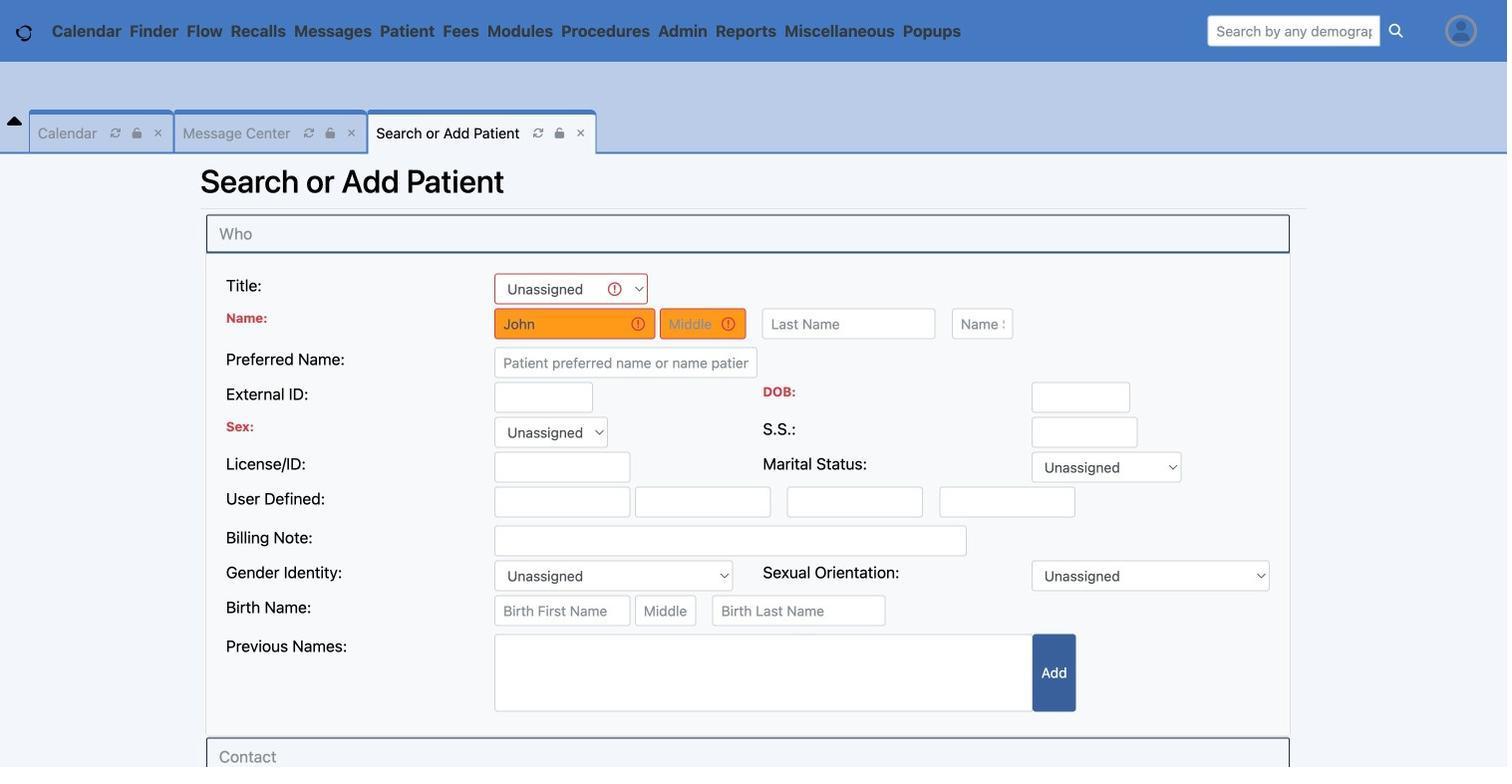 Task type: describe. For each thing, give the bounding box(es) containing it.
main menu logo image
[[16, 25, 32, 41]]

current user image
[[1441, 15, 1481, 47]]

Search by any demographics text field
[[1208, 15, 1381, 46]]

toggle the patient panel image
[[7, 111, 22, 135]]



Task type: vqa. For each thing, say whether or not it's contained in the screenshot.
Current user image
yes



Task type: locate. For each thing, give the bounding box(es) containing it.
search for patient by entering whole or part of any demographics field information image
[[1389, 24, 1406, 38]]



